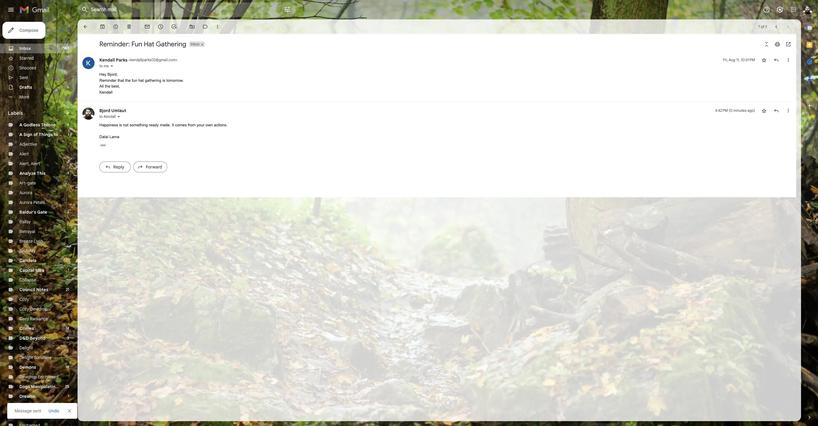 Task type: locate. For each thing, give the bounding box(es) containing it.
kendallparks02@gmail.com
[[130, 58, 176, 62]]

message sent
[[15, 409, 41, 414]]

delight link
[[19, 345, 33, 351]]

1 vertical spatial show details image
[[117, 115, 121, 119]]

2 21 from the top
[[66, 288, 69, 292]]

2 cozy from the top
[[19, 307, 29, 312]]

4 1 from the top
[[68, 268, 69, 273]]

2 1 from the top
[[68, 171, 69, 176]]

0 vertical spatial a
[[19, 122, 22, 128]]

beyond
[[30, 336, 46, 341]]

delight down the d&d
[[19, 345, 33, 351]]

2 a from the top
[[19, 132, 22, 137]]

1 for baldur's gate
[[68, 210, 69, 214]]

Search mail text field
[[91, 7, 267, 13]]

1 a from the top
[[19, 122, 22, 128]]

breeze
[[19, 239, 33, 244]]

bjord,
[[108, 72, 118, 77]]

0 vertical spatial to
[[99, 64, 103, 68]]

0 vertical spatial cozy
[[19, 297, 29, 302]]

reply link
[[99, 162, 131, 172]]

analyze this link
[[19, 171, 46, 176]]

1 aurora from the top
[[19, 190, 32, 196]]

snoozed link
[[19, 65, 36, 71]]

aurora for aurora petals
[[19, 200, 32, 205]]

dreamy
[[19, 404, 34, 409]]

1 right this
[[68, 171, 69, 176]]

Not starred checkbox
[[762, 57, 768, 63], [762, 108, 768, 114]]

art-gate link
[[19, 180, 36, 186]]

is left not
[[119, 123, 122, 127]]

radiance
[[30, 316, 48, 322]]

1 right gate
[[68, 210, 69, 214]]

0 horizontal spatial show details image
[[110, 64, 114, 68]]

fun
[[132, 40, 142, 48]]

of inside labels navigation
[[33, 132, 38, 137]]

0 vertical spatial delight
[[19, 345, 33, 351]]

list containing kendall parks
[[78, 51, 792, 178]]

show details image down umlaut
[[117, 115, 121, 119]]

the down reminder
[[105, 84, 110, 89]]

1 right idea in the left of the page
[[68, 268, 69, 273]]

0 vertical spatial not starred image
[[762, 57, 768, 63]]

a sign of things to come
[[19, 132, 71, 137]]

delight sunshine
[[19, 355, 52, 361]]

1 7 from the left
[[759, 24, 761, 29]]

1 vertical spatial the
[[105, 84, 110, 89]]

delight down delight link
[[19, 355, 33, 361]]

not starred checkbox right ago)
[[762, 108, 768, 114]]

notes
[[36, 287, 48, 293]]

21 for candela
[[66, 258, 69, 263]]

2 vertical spatial cozy
[[19, 316, 29, 322]]

more image
[[215, 24, 221, 30]]

not starred image for fri, aug 11, 10:01 pm
[[762, 57, 768, 63]]

0 horizontal spatial is
[[119, 123, 122, 127]]

inbox up "starred" link
[[19, 46, 31, 51]]

2 delight from the top
[[19, 355, 33, 361]]

1 down 25
[[68, 394, 69, 399]]

25
[[65, 385, 69, 389]]

advanced search options image
[[281, 3, 294, 15]]

of
[[762, 24, 765, 29], [33, 132, 38, 137]]

0 vertical spatial alert
[[19, 151, 29, 157]]

capital idea link
[[19, 268, 44, 273]]

to me
[[99, 64, 109, 68]]

of right sign
[[33, 132, 38, 137]]

umlaut
[[111, 108, 126, 113]]

dreamy wander link
[[19, 404, 50, 409]]

0 vertical spatial aurora
[[19, 190, 32, 196]]

a left sign
[[19, 132, 22, 137]]

something
[[130, 123, 148, 127]]

2 not starred checkbox from the top
[[762, 108, 768, 114]]

0 horizontal spatial the
[[105, 84, 110, 89]]

lama
[[110, 135, 119, 139]]

show details image for me
[[110, 64, 114, 68]]

council notes
[[19, 287, 48, 293]]

1 down 4
[[68, 132, 69, 137]]

baldur's gate link
[[19, 210, 47, 215]]

of left newer image
[[762, 24, 765, 29]]

time
[[59, 384, 69, 390]]

enchant link
[[19, 413, 35, 419]]

undo
[[49, 409, 59, 414]]

report spam image
[[113, 24, 119, 30]]

come
[[59, 132, 71, 137]]

aurora down art-gate
[[19, 190, 32, 196]]

d&d
[[19, 336, 29, 341]]

snoozed
[[19, 65, 36, 71]]

1 horizontal spatial show details image
[[117, 115, 121, 119]]

aurora link
[[19, 190, 32, 196]]

more
[[19, 94, 29, 100]]

gathering
[[156, 40, 186, 48]]

enchanted
[[38, 375, 59, 380]]

cozy down cozy link
[[19, 307, 29, 312]]

1 delight from the top
[[19, 345, 33, 351]]

hat
[[144, 40, 154, 48]]

1 vertical spatial aurora
[[19, 200, 32, 205]]

1 vertical spatial a
[[19, 132, 22, 137]]

alert up alert,
[[19, 151, 29, 157]]

gate
[[27, 180, 36, 186]]

3 cozy from the top
[[19, 316, 29, 322]]

1 vertical spatial 21
[[66, 288, 69, 292]]

delete image
[[126, 24, 132, 30]]

dreamy wander
[[19, 404, 50, 409]]

0 horizontal spatial 7
[[759, 24, 761, 29]]

newer image
[[774, 24, 780, 30]]

0 vertical spatial show details image
[[110, 64, 114, 68]]

delight for delight sunshine
[[19, 355, 33, 361]]

ago)
[[748, 108, 756, 113]]

1 for capital idea
[[68, 268, 69, 273]]

a left godless
[[19, 122, 22, 128]]

1 horizontal spatial the
[[125, 78, 131, 83]]

dewdrop down demons
[[19, 375, 37, 380]]

2 vertical spatial kendall
[[104, 114, 116, 119]]

1 vertical spatial of
[[33, 132, 38, 137]]

cozy down council at the bottom
[[19, 297, 29, 302]]

mark as unread image
[[144, 24, 150, 30]]

crimes link
[[19, 326, 34, 331]]

alert
[[7, 14, 809, 419]]

gate
[[37, 210, 47, 215]]

bjord
[[99, 108, 110, 113]]

0 horizontal spatial of
[[33, 132, 38, 137]]

alert up analyze this
[[31, 161, 40, 167]]

5 1 from the top
[[68, 394, 69, 399]]

inbox inside button
[[191, 42, 200, 46]]

None search field
[[78, 2, 296, 17]]

alert, alert link
[[19, 161, 40, 167]]

inbox inside labels navigation
[[19, 46, 31, 51]]

dewdrop enchanted
[[19, 375, 59, 380]]

dalai lama
[[99, 135, 119, 139]]

the left fun
[[125, 78, 131, 83]]

labels image
[[203, 24, 209, 30]]

0 vertical spatial not starred checkbox
[[762, 57, 768, 63]]

starred
[[19, 56, 34, 61]]

is right the gathering
[[163, 78, 165, 83]]

forward link
[[133, 162, 167, 172]]

not starred image for 4:42 pm (0 minutes ago)
[[762, 108, 768, 114]]

1 horizontal spatial inbox
[[191, 42, 200, 46]]

0 vertical spatial is
[[163, 78, 165, 83]]

2 not starred image from the top
[[762, 108, 768, 114]]

inbox
[[191, 42, 200, 46], [19, 46, 31, 51]]

drafts
[[19, 85, 32, 90]]

sent
[[19, 75, 28, 80]]

not starred checkbox for ago)
[[762, 108, 768, 114]]

not starred image right 10:01 pm
[[762, 57, 768, 63]]

2 vertical spatial to
[[54, 132, 58, 137]]

archive image
[[99, 24, 106, 30]]

all
[[99, 84, 104, 89]]

demons link
[[19, 365, 36, 370]]

1 21 from the top
[[66, 258, 69, 263]]

to down bjord
[[99, 114, 103, 119]]

0 vertical spatial 21
[[66, 258, 69, 263]]

3 1 from the top
[[68, 210, 69, 214]]

4
[[67, 123, 69, 127]]

1 for dreams
[[68, 394, 69, 399]]

to left come
[[54, 132, 58, 137]]

1 not starred image from the top
[[762, 57, 768, 63]]

1 vertical spatial cozy
[[19, 307, 29, 312]]

me
[[104, 64, 109, 68]]

gmail image
[[19, 4, 52, 16]]

kendall down "bjord umlaut"
[[104, 114, 116, 119]]

0 horizontal spatial alert
[[19, 151, 29, 157]]

1 vertical spatial to
[[99, 114, 103, 119]]

1 vertical spatial not starred image
[[762, 108, 768, 114]]

sign
[[23, 132, 32, 137]]

1 cozy from the top
[[19, 297, 29, 302]]

hey bjord, reminder that the fun hat gathering is tomorrow. all the best, kendall
[[99, 72, 184, 94]]

hat
[[138, 78, 144, 83]]

from
[[188, 123, 196, 127]]

1 horizontal spatial is
[[163, 78, 165, 83]]

ballsy
[[19, 219, 31, 225]]

1 vertical spatial kendall
[[99, 90, 113, 94]]

kendall up me
[[99, 57, 115, 63]]

1 1 from the top
[[68, 132, 69, 137]]

1 horizontal spatial 7
[[766, 24, 768, 29]]

list
[[78, 51, 792, 178]]

1 vertical spatial delight
[[19, 355, 33, 361]]

1 not starred checkbox from the top
[[762, 57, 768, 63]]

candela link
[[19, 258, 36, 264]]

1
[[68, 132, 69, 137], [68, 171, 69, 176], [68, 210, 69, 214], [68, 268, 69, 273], [68, 394, 69, 399]]

inbox button
[[189, 42, 200, 47]]

cozy for cozy dewdrop
[[19, 307, 29, 312]]

tab list
[[802, 19, 819, 405]]

show details image right me
[[110, 64, 114, 68]]

1 vertical spatial not starred checkbox
[[762, 108, 768, 114]]

not starred checkbox right 10:01 pm
[[762, 57, 768, 63]]

back to inbox image
[[82, 24, 89, 30]]

7 of 7
[[759, 24, 768, 29]]

cozy link
[[19, 297, 29, 302]]

kendall down 'all'
[[99, 90, 113, 94]]

0 vertical spatial kendall
[[99, 57, 115, 63]]

demons
[[19, 365, 36, 370]]

1 horizontal spatial alert
[[31, 161, 40, 167]]

cozy up crimes link
[[19, 316, 29, 322]]

to left me
[[99, 64, 103, 68]]

aurora down aurora "link"
[[19, 200, 32, 205]]

dreams link
[[19, 394, 35, 399]]

cozy for cozy link
[[19, 297, 29, 302]]

2 7 from the left
[[766, 24, 768, 29]]

1 for a sign of things to come
[[68, 132, 69, 137]]

snooze image
[[158, 24, 164, 30]]

actions.
[[214, 123, 228, 127]]

0 horizontal spatial inbox
[[19, 46, 31, 51]]

dewdrop up radiance
[[30, 307, 48, 312]]

not starred image
[[762, 57, 768, 63], [762, 108, 768, 114]]

not starred image right ago)
[[762, 108, 768, 114]]

0 vertical spatial of
[[762, 24, 765, 29]]

inbox down move to icon
[[191, 42, 200, 46]]

delight for delight link
[[19, 345, 33, 351]]

dalai
[[99, 135, 108, 139]]

21
[[66, 258, 69, 263], [66, 288, 69, 292]]

show details image
[[110, 64, 114, 68], [117, 115, 121, 119]]

2 aurora from the top
[[19, 200, 32, 205]]

aurora
[[19, 190, 32, 196], [19, 200, 32, 205]]

a for a sign of things to come
[[19, 132, 22, 137]]

11,
[[737, 58, 741, 62]]



Task type: describe. For each thing, give the bounding box(es) containing it.
d&d beyond link
[[19, 336, 46, 341]]

show details image for kendall
[[117, 115, 121, 119]]

labels navigation
[[0, 19, 78, 426]]

analyze this
[[19, 171, 46, 176]]

a for a godless throne
[[19, 122, 22, 128]]

betrayal link
[[19, 229, 35, 234]]

fri,
[[724, 58, 729, 62]]

reminder
[[99, 78, 117, 83]]

1 vertical spatial dewdrop
[[19, 375, 37, 380]]

gathering
[[145, 78, 162, 83]]

aurora petals link
[[19, 200, 45, 205]]

<
[[129, 58, 130, 62]]

comes
[[175, 123, 187, 127]]

show trimmed content image
[[99, 144, 107, 147]]

made.
[[160, 123, 171, 127]]

to inside labels navigation
[[54, 132, 58, 137]]

baldur's
[[19, 210, 36, 215]]

4:42 pm (0 minutes ago) cell
[[716, 108, 756, 114]]

council notes link
[[19, 287, 48, 293]]

1 vertical spatial is
[[119, 123, 122, 127]]

sent link
[[19, 75, 28, 80]]

delight sunshine link
[[19, 355, 52, 361]]

add to tasks image
[[171, 24, 177, 30]]

is inside hey bjord, reminder that the fun hat gathering is tomorrow. all the best, kendall
[[163, 78, 165, 83]]

aurora for aurora "link"
[[19, 190, 32, 196]]

ready
[[149, 123, 159, 127]]

things
[[39, 132, 53, 137]]

brutality link
[[19, 248, 36, 254]]

0 vertical spatial dewdrop
[[30, 307, 48, 312]]

throne
[[41, 122, 56, 128]]

10:01 pm
[[742, 58, 756, 62]]

hey
[[99, 72, 106, 77]]

your
[[197, 123, 205, 127]]

wander
[[35, 404, 50, 409]]

kendall inside hey bjord, reminder that the fun hat gathering is tomorrow. all the best, kendall
[[99, 90, 113, 94]]

that
[[118, 78, 124, 83]]

143
[[63, 46, 69, 51]]

own
[[206, 123, 213, 127]]

kendall parks cell
[[99, 57, 178, 63]]

betrayal
[[19, 229, 35, 234]]

message
[[15, 409, 32, 414]]

compose
[[19, 28, 38, 33]]

(0
[[730, 108, 733, 113]]

inbox for inbox button on the top of page
[[191, 42, 200, 46]]

1 vertical spatial alert
[[31, 161, 40, 167]]

a godless throne link
[[19, 122, 56, 128]]

baldur's gate
[[19, 210, 47, 215]]

reminder: fun hat gathering
[[99, 40, 186, 48]]

search mail image
[[79, 4, 90, 15]]

starred link
[[19, 56, 34, 61]]

0 vertical spatial the
[[125, 78, 131, 83]]

analyze
[[19, 171, 36, 176]]

d&d beyond
[[19, 336, 46, 341]]

18
[[66, 365, 69, 370]]

cozy for cozy radiance
[[19, 316, 29, 322]]

bjord umlaut
[[99, 108, 126, 113]]

aurora petals
[[19, 200, 45, 205]]

godless
[[23, 122, 40, 128]]

adjective
[[19, 142, 37, 147]]

fri, aug 11, 10:01 pm cell
[[724, 57, 756, 63]]

not starred checkbox for 10:01 pm
[[762, 57, 768, 63]]

fun
[[132, 78, 137, 83]]

tomorrow.
[[167, 78, 184, 83]]

21 for council notes
[[66, 288, 69, 292]]

cozy dewdrop
[[19, 307, 48, 312]]

labels heading
[[8, 110, 64, 116]]

move to image
[[189, 24, 195, 30]]

lush
[[34, 239, 43, 244]]

to for to kendall
[[99, 114, 103, 119]]

breeze lush
[[19, 239, 43, 244]]

support image
[[764, 6, 771, 13]]

capital idea
[[19, 268, 44, 273]]

enchant
[[19, 413, 35, 419]]

undo alert
[[46, 406, 62, 417]]

alert link
[[19, 151, 29, 157]]

1 for analyze this
[[68, 171, 69, 176]]

cozy radiance
[[19, 316, 48, 322]]

brutality
[[19, 248, 36, 254]]

aug
[[730, 58, 736, 62]]

settings image
[[777, 6, 784, 13]]

to for to me
[[99, 64, 103, 68]]

breeze lush link
[[19, 239, 43, 244]]

3
[[67, 336, 69, 341]]

main menu image
[[7, 6, 15, 13]]

minutes
[[734, 108, 747, 113]]

inbox link
[[19, 46, 31, 51]]

happiness is not something ready made. it comes from your own actions.
[[99, 123, 228, 127]]

more button
[[0, 92, 73, 102]]

alert,
[[19, 161, 30, 167]]

crimes
[[19, 326, 34, 331]]

kendall parks < kendallparks02@gmail.com >
[[99, 57, 178, 63]]

to kendall
[[99, 114, 116, 119]]

4:42 pm
[[716, 108, 729, 113]]

compose button
[[2, 22, 46, 39]]

ballsy link
[[19, 219, 31, 225]]

drafts link
[[19, 85, 32, 90]]

labels
[[8, 110, 23, 116]]

4:42 pm (0 minutes ago)
[[716, 108, 756, 113]]

candela
[[19, 258, 36, 264]]

1 horizontal spatial of
[[762, 24, 765, 29]]

inbox for inbox link
[[19, 46, 31, 51]]

dogs manipulating time
[[19, 384, 69, 390]]

idea
[[35, 268, 44, 273]]

alert containing message sent
[[7, 14, 809, 419]]

sunshine
[[34, 355, 52, 361]]



Task type: vqa. For each thing, say whether or not it's contained in the screenshot.
the right show details image
yes



